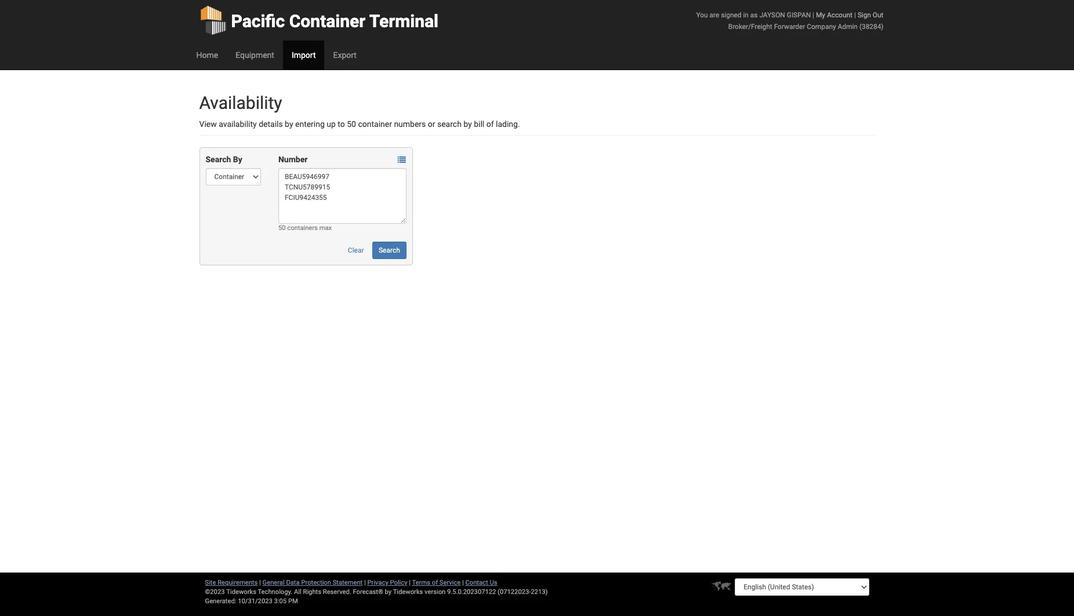 Task type: describe. For each thing, give the bounding box(es) containing it.
to
[[338, 119, 345, 129]]

terminal
[[369, 11, 439, 31]]

show list image
[[398, 156, 406, 164]]

service
[[440, 579, 461, 587]]

sign
[[858, 11, 871, 19]]

broker/freight
[[728, 23, 772, 31]]

availability
[[199, 93, 282, 113]]

gispan
[[787, 11, 811, 19]]

50 containers max
[[278, 224, 332, 232]]

numbers
[[394, 119, 426, 129]]

rights
[[303, 589, 321, 596]]

pacific container terminal
[[231, 11, 439, 31]]

availability
[[219, 119, 257, 129]]

home
[[196, 50, 218, 60]]

statement
[[333, 579, 363, 587]]

forwarder
[[774, 23, 805, 31]]

search by
[[206, 155, 242, 164]]

import button
[[283, 41, 325, 70]]

(07122023-
[[498, 589, 531, 596]]

equipment
[[236, 50, 274, 60]]

privacy policy link
[[367, 579, 407, 587]]

version
[[425, 589, 446, 596]]

1 horizontal spatial of
[[486, 119, 494, 129]]

details
[[259, 119, 283, 129]]

data
[[286, 579, 300, 587]]

2213)
[[531, 589, 548, 596]]

clear
[[348, 247, 364, 255]]

in
[[743, 11, 749, 19]]

Number text field
[[278, 168, 407, 224]]

admin
[[838, 23, 858, 31]]

home button
[[188, 41, 227, 70]]

©2023 tideworks
[[205, 589, 256, 596]]

policy
[[390, 579, 407, 587]]

us
[[490, 579, 497, 587]]

contact us link
[[466, 579, 497, 587]]

general data protection statement link
[[263, 579, 363, 587]]

export button
[[325, 41, 365, 70]]

bill
[[474, 119, 484, 129]]

9.5.0.202307122
[[447, 589, 496, 596]]

terms of service link
[[412, 579, 461, 587]]

containers
[[287, 224, 318, 232]]

pacific
[[231, 11, 285, 31]]

max
[[319, 224, 332, 232]]

privacy
[[367, 579, 388, 587]]

are
[[710, 11, 719, 19]]

all
[[294, 589, 301, 596]]

| left sign
[[854, 11, 856, 19]]

contact
[[466, 579, 488, 587]]

equipment button
[[227, 41, 283, 70]]



Task type: locate. For each thing, give the bounding box(es) containing it.
1 vertical spatial search
[[379, 247, 400, 255]]

view
[[199, 119, 217, 129]]

of right bill
[[486, 119, 494, 129]]

1 vertical spatial of
[[432, 579, 438, 587]]

reserved.
[[323, 589, 351, 596]]

signed
[[721, 11, 742, 19]]

as
[[750, 11, 758, 19]]

of up version
[[432, 579, 438, 587]]

my
[[816, 11, 825, 19]]

| up forecast®
[[364, 579, 366, 587]]

by
[[285, 119, 293, 129], [464, 119, 472, 129], [385, 589, 392, 596]]

0 horizontal spatial search
[[206, 155, 231, 164]]

| left my
[[813, 11, 814, 19]]

1 horizontal spatial 50
[[347, 119, 356, 129]]

site
[[205, 579, 216, 587]]

container
[[358, 119, 392, 129]]

import
[[292, 50, 316, 60]]

company
[[807, 23, 836, 31]]

technology.
[[258, 589, 292, 596]]

0 vertical spatial of
[[486, 119, 494, 129]]

export
[[333, 50, 357, 60]]

by down privacy policy link
[[385, 589, 392, 596]]

site requirements | general data protection statement | privacy policy | terms of service | contact us ©2023 tideworks technology. all rights reserved. forecast® by tideworks version 9.5.0.202307122 (07122023-2213) generated: 10/31/2023 3:05 pm
[[205, 579, 548, 606]]

(38284)
[[860, 23, 884, 31]]

container
[[289, 11, 366, 31]]

by left bill
[[464, 119, 472, 129]]

site requirements link
[[205, 579, 258, 587]]

0 vertical spatial search
[[206, 155, 231, 164]]

search
[[206, 155, 231, 164], [379, 247, 400, 255]]

out
[[873, 11, 884, 19]]

of inside site requirements | general data protection statement | privacy policy | terms of service | contact us ©2023 tideworks technology. all rights reserved. forecast® by tideworks version 9.5.0.202307122 (07122023-2213) generated: 10/31/2023 3:05 pm
[[432, 579, 438, 587]]

2 horizontal spatial by
[[464, 119, 472, 129]]

up
[[327, 119, 336, 129]]

1 horizontal spatial search
[[379, 247, 400, 255]]

forecast®
[[353, 589, 383, 596]]

requirements
[[218, 579, 258, 587]]

by
[[233, 155, 242, 164]]

terms
[[412, 579, 430, 587]]

my account link
[[816, 11, 853, 19]]

protection
[[301, 579, 331, 587]]

search button
[[372, 242, 407, 259]]

lading.
[[496, 119, 520, 129]]

clear button
[[342, 242, 370, 259]]

of
[[486, 119, 494, 129], [432, 579, 438, 587]]

pm
[[288, 598, 298, 606]]

50 right to
[[347, 119, 356, 129]]

you
[[696, 11, 708, 19]]

tideworks
[[393, 589, 423, 596]]

pacific container terminal link
[[199, 0, 439, 41]]

or
[[428, 119, 435, 129]]

search right clear button
[[379, 247, 400, 255]]

entering
[[295, 119, 325, 129]]

search left by
[[206, 155, 231, 164]]

you are signed in as jayson gispan | my account | sign out broker/freight forwarder company admin (38284)
[[696, 11, 884, 31]]

0 horizontal spatial of
[[432, 579, 438, 587]]

0 horizontal spatial by
[[285, 119, 293, 129]]

search inside search button
[[379, 247, 400, 255]]

1 vertical spatial 50
[[278, 224, 286, 232]]

50
[[347, 119, 356, 129], [278, 224, 286, 232]]

0 horizontal spatial 50
[[278, 224, 286, 232]]

0 vertical spatial 50
[[347, 119, 356, 129]]

| up tideworks
[[409, 579, 411, 587]]

search for search by
[[206, 155, 231, 164]]

search
[[437, 119, 462, 129]]

by inside site requirements | general data protection statement | privacy policy | terms of service | contact us ©2023 tideworks technology. all rights reserved. forecast® by tideworks version 9.5.0.202307122 (07122023-2213) generated: 10/31/2023 3:05 pm
[[385, 589, 392, 596]]

by right the 'details'
[[285, 119, 293, 129]]

general
[[263, 579, 285, 587]]

| left general
[[259, 579, 261, 587]]

account
[[827, 11, 853, 19]]

view availability details by entering up to 50 container numbers or search by bill of lading.
[[199, 119, 520, 129]]

generated:
[[205, 598, 236, 606]]

search for search
[[379, 247, 400, 255]]

3:05
[[274, 598, 287, 606]]

1 horizontal spatial by
[[385, 589, 392, 596]]

10/31/2023
[[238, 598, 272, 606]]

| up 9.5.0.202307122
[[462, 579, 464, 587]]

number
[[278, 155, 308, 164]]

|
[[813, 11, 814, 19], [854, 11, 856, 19], [259, 579, 261, 587], [364, 579, 366, 587], [409, 579, 411, 587], [462, 579, 464, 587]]

jayson
[[760, 11, 785, 19]]

50 left containers
[[278, 224, 286, 232]]

sign out link
[[858, 11, 884, 19]]



Task type: vqa. For each thing, say whether or not it's contained in the screenshot.
1:27
no



